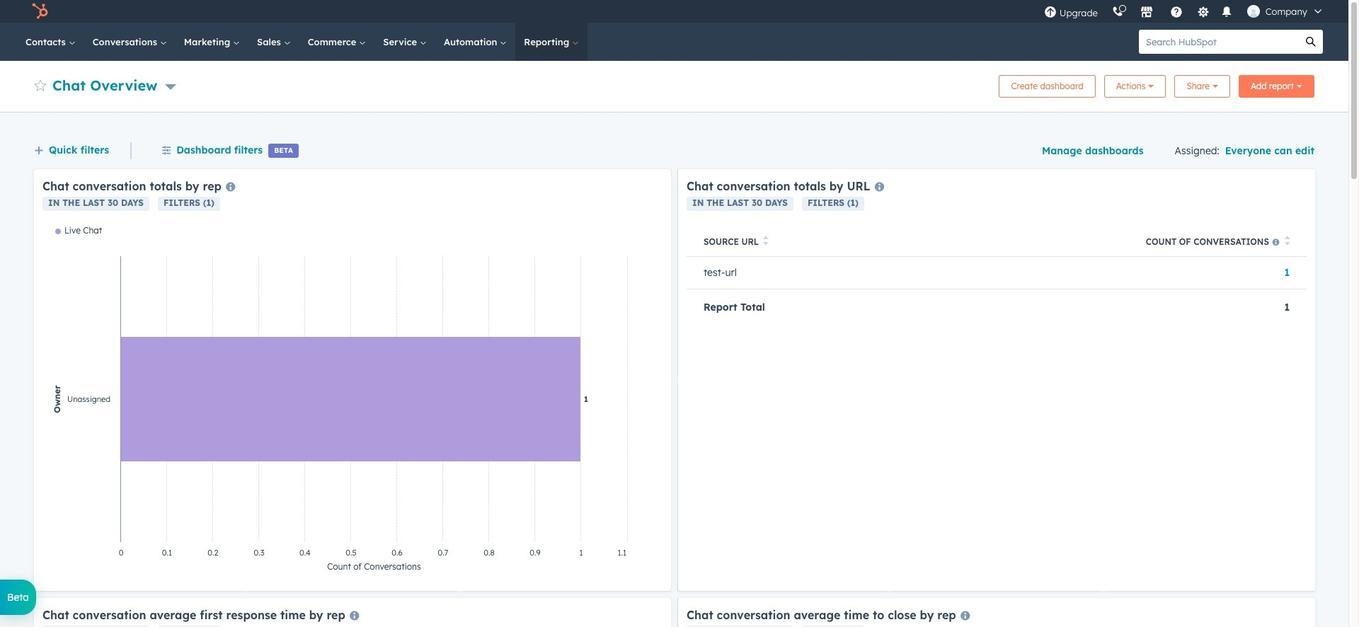 Task type: describe. For each thing, give the bounding box(es) containing it.
chat conversation average first response time by rep element
[[34, 598, 671, 627]]

1 press to sort. element from the left
[[763, 236, 768, 248]]

interactive chart image
[[42, 225, 663, 583]]

press to sort. image
[[1284, 236, 1290, 246]]

marketplaces image
[[1140, 6, 1153, 19]]

2 press to sort. element from the left
[[1284, 236, 1290, 248]]

press to sort. image
[[763, 236, 768, 246]]

chat conversation average time to close by rep element
[[678, 598, 1315, 627]]

jacob simon image
[[1247, 5, 1260, 18]]



Task type: locate. For each thing, give the bounding box(es) containing it.
1 horizontal spatial press to sort. element
[[1284, 236, 1290, 248]]

chat conversation totals by rep element
[[34, 169, 671, 591]]

Search HubSpot search field
[[1139, 30, 1299, 54]]

banner
[[34, 71, 1315, 98]]

press to sort. element
[[763, 236, 768, 248], [1284, 236, 1290, 248]]

0 horizontal spatial press to sort. element
[[763, 236, 768, 248]]

menu
[[1037, 0, 1332, 23]]

toggle series visibility region
[[55, 225, 102, 236]]

chat conversation totals by url element
[[678, 169, 1315, 591]]



Task type: vqa. For each thing, say whether or not it's contained in the screenshot.
Create date button
no



